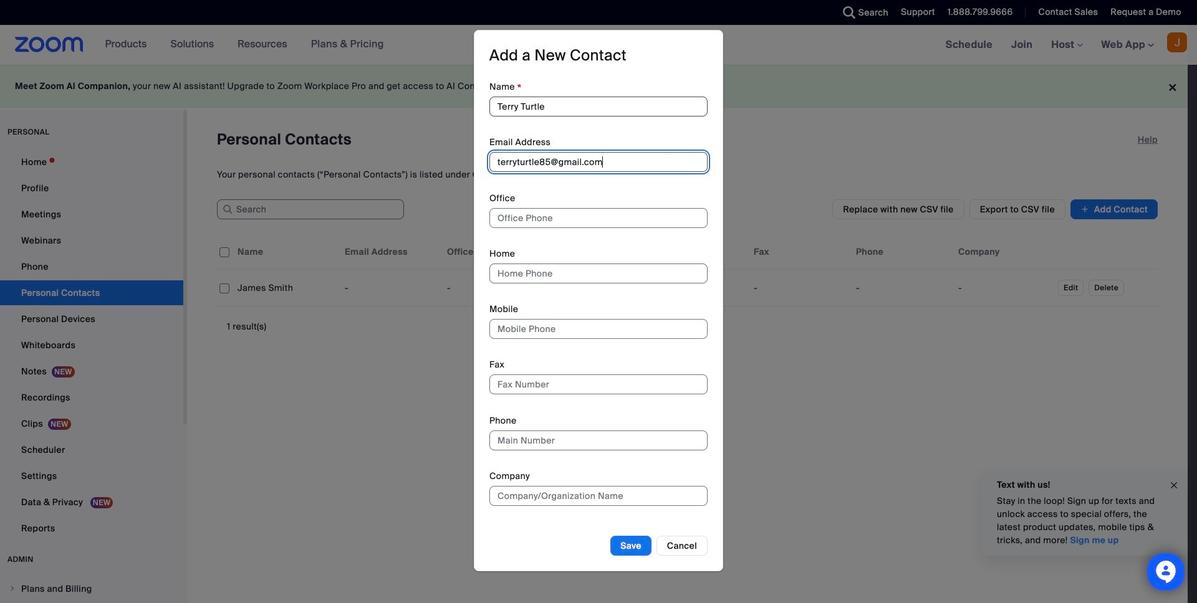 Task type: vqa. For each thing, say whether or not it's contained in the screenshot.
right tax
no



Task type: describe. For each thing, give the bounding box(es) containing it.
1 cell from the left
[[233, 276, 340, 301]]

meetings navigation
[[937, 25, 1197, 65]]

8 cell from the left
[[954, 276, 1056, 301]]

Company/Organization Name text field
[[490, 486, 708, 506]]

5 cell from the left
[[647, 276, 749, 301]]

Search Contacts Input text field
[[217, 200, 404, 220]]

Main Number text field
[[490, 431, 708, 451]]

2 cell from the left
[[340, 276, 442, 301]]

add image
[[1081, 203, 1090, 216]]

close image
[[1169, 479, 1179, 493]]

First and Last Name text field
[[490, 97, 708, 117]]



Task type: locate. For each thing, give the bounding box(es) containing it.
footer
[[0, 65, 1188, 108]]

banner
[[0, 25, 1197, 65]]

Email text field
[[490, 152, 708, 172]]

4 cell from the left
[[544, 276, 647, 301]]

7 cell from the left
[[851, 276, 954, 301]]

Fax Number text field
[[490, 375, 708, 395]]

Office Phone text field
[[490, 208, 708, 228]]

product information navigation
[[96, 25, 393, 65]]

personal menu menu
[[0, 150, 183, 543]]

cell
[[233, 276, 340, 301], [340, 276, 442, 301], [442, 276, 544, 301], [544, 276, 647, 301], [647, 276, 749, 301], [749, 276, 851, 301], [851, 276, 954, 301], [954, 276, 1056, 301]]

Mobile Phone text field
[[490, 319, 708, 339]]

6 cell from the left
[[749, 276, 851, 301]]

Home Phone text field
[[490, 264, 708, 284]]

3 cell from the left
[[442, 276, 544, 301]]

application
[[217, 235, 1168, 316]]

dialog
[[474, 30, 723, 572]]



